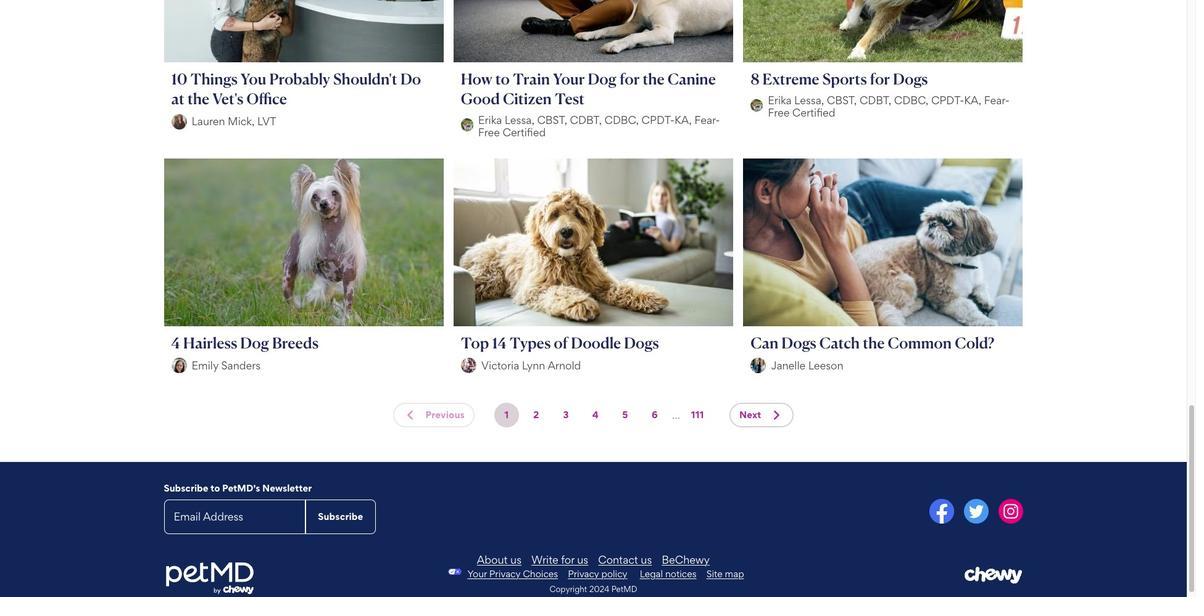 Task type: describe. For each thing, give the bounding box(es) containing it.
3
[[563, 410, 569, 421]]

8
[[751, 70, 760, 88]]

can dogs catch the common cold?
[[751, 334, 995, 352]]

subscribe to petmd's newsletter
[[164, 483, 312, 495]]

write for us link
[[532, 553, 588, 566]]

6
[[652, 410, 658, 421]]

canine
[[668, 70, 716, 88]]

of
[[554, 334, 568, 352]]

0 horizontal spatial for
[[561, 553, 575, 566]]

chewy logo image
[[965, 567, 1023, 585]]

by image for 4 hairless dog breeds
[[171, 358, 187, 374]]

janelle leeson
[[771, 359, 844, 372]]

legal notices link
[[640, 568, 697, 580]]

subscribe button
[[306, 500, 376, 534]]

can
[[751, 334, 779, 352]]

arnold
[[548, 359, 581, 372]]

privacy inside privacy policy link
[[568, 568, 599, 580]]

6 link
[[643, 403, 667, 428]]

leeson
[[808, 359, 844, 372]]

hairless
[[183, 334, 237, 352]]

lessa, for extreme
[[795, 94, 824, 107]]

bechewy
[[662, 553, 710, 566]]

about
[[477, 553, 508, 566]]

shouldn't
[[333, 70, 398, 88]]

types
[[510, 334, 551, 352]]

copyright 2024 petmd
[[550, 584, 637, 594]]

probably
[[269, 70, 330, 88]]

how to train your dog for the canine good citizen test
[[461, 70, 716, 108]]

vet's
[[213, 90, 243, 108]]

map
[[725, 568, 744, 580]]

lvt
[[257, 115, 276, 128]]

write for us
[[532, 553, 588, 566]]

privacy inside your privacy choices link
[[489, 568, 521, 580]]

by image for can dogs catch the common cold?
[[751, 358, 766, 374]]

at
[[171, 90, 185, 108]]

dog inside the how to train your dog for the canine good citizen test
[[588, 70, 617, 88]]

111
[[691, 410, 704, 421]]

fear- for 8 extreme sports for dogs
[[984, 94, 1010, 107]]

site map
[[707, 568, 744, 580]]

free for how to train your dog for the canine good citizen test
[[478, 126, 500, 139]]

copyright
[[550, 584, 587, 594]]

lauren
[[192, 115, 225, 128]]

about us link
[[477, 553, 522, 566]]

about petmd element
[[309, 553, 878, 566]]

us for about us
[[511, 553, 522, 566]]

doodle
[[571, 334, 621, 352]]

emily
[[192, 359, 219, 372]]

for inside the how to train your dog for the canine good citizen test
[[620, 70, 640, 88]]

8 extreme sports for dogs
[[751, 70, 928, 88]]

by image for 10 things you probably shouldn't do at the vet's office
[[171, 114, 187, 130]]

petmd
[[612, 584, 637, 594]]

sanders
[[221, 359, 261, 372]]

top 14 types of doodle dogs
[[461, 334, 659, 352]]

the inside 10 things you probably shouldn't do at the vet's office
[[188, 90, 209, 108]]

newsletter
[[262, 483, 312, 495]]

citizen
[[503, 90, 552, 108]]

your privacy choices link
[[468, 568, 558, 580]]

lauren mick, lvt
[[192, 115, 276, 128]]

common
[[888, 334, 952, 352]]

office
[[247, 90, 287, 108]]

next
[[740, 410, 762, 421]]

2024
[[589, 584, 610, 594]]

legal element
[[640, 568, 744, 580]]

cpdt- for dog
[[642, 114, 675, 127]]

about us
[[477, 553, 522, 566]]

2 link
[[524, 403, 549, 428]]

sports
[[823, 70, 867, 88]]

by image for how to train your dog for the canine good citizen test
[[461, 119, 473, 131]]

catch
[[820, 334, 860, 352]]

contact
[[598, 553, 638, 566]]

do
[[401, 70, 421, 88]]

test
[[555, 90, 585, 108]]

4 link
[[583, 403, 608, 428]]

2 horizontal spatial dogs
[[893, 70, 928, 88]]

ka, for how to train your dog for the canine good citizen test
[[675, 114, 692, 127]]

cold?
[[955, 334, 995, 352]]

bechewy link
[[662, 553, 710, 566]]

victoria lynn arnold
[[481, 359, 581, 372]]

contact us link
[[598, 553, 652, 566]]

the inside the how to train your dog for the canine good citizen test
[[643, 70, 665, 88]]

breeds
[[272, 334, 319, 352]]

erika for extreme
[[768, 94, 792, 107]]

contact us
[[598, 553, 652, 566]]

certified for train
[[503, 126, 546, 139]]

mick,
[[228, 115, 255, 128]]

lynn
[[522, 359, 545, 372]]

privacy policy
[[568, 568, 628, 580]]

next link
[[730, 403, 794, 428]]



Task type: locate. For each thing, give the bounding box(es) containing it.
cbst, for sports
[[827, 94, 857, 107]]

111 link
[[685, 403, 710, 428]]

1 us from the left
[[511, 553, 522, 566]]

erika
[[768, 94, 792, 107], [478, 114, 502, 127]]

the
[[643, 70, 665, 88], [188, 90, 209, 108], [863, 334, 885, 352]]

by image down top
[[461, 358, 476, 374]]

1 privacy from the left
[[489, 568, 521, 580]]

your inside 'privacy' element
[[468, 568, 487, 580]]

2 horizontal spatial for
[[870, 70, 890, 88]]

0 horizontal spatial cpdt-
[[642, 114, 675, 127]]

0 horizontal spatial us
[[511, 553, 522, 566]]

2 horizontal spatial the
[[863, 334, 885, 352]]

erika lessa, cbst, cdbt, cdbc, cpdt-ka, fear- free certified
[[768, 94, 1010, 119], [478, 114, 720, 139]]

4 for 4
[[592, 410, 599, 421]]

certified down citizen
[[503, 126, 546, 139]]

emily sanders
[[192, 359, 261, 372]]

write
[[532, 553, 559, 566]]

ka,
[[964, 94, 982, 107], [675, 114, 692, 127]]

to
[[496, 70, 510, 88], [211, 483, 220, 495]]

1 vertical spatial dog
[[240, 334, 269, 352]]

0 vertical spatial fear-
[[984, 94, 1010, 107]]

0 vertical spatial to
[[496, 70, 510, 88]]

privacy down about petmd element on the bottom of page
[[568, 568, 599, 580]]

1 horizontal spatial cdbt,
[[860, 94, 892, 107]]

1 horizontal spatial 4
[[592, 410, 599, 421]]

cdbt, down test
[[570, 114, 602, 127]]

0 horizontal spatial cdbc,
[[605, 114, 639, 127]]

0 horizontal spatial erika lessa, cbst, cdbt, cdbc, cpdt-ka, fear- free certified
[[478, 114, 720, 139]]

1 horizontal spatial erika lessa, cbst, cdbt, cdbc, cpdt-ka, fear- free certified
[[768, 94, 1010, 119]]

to inside the how to train your dog for the canine good citizen test
[[496, 70, 510, 88]]

1 vertical spatial 4
[[592, 410, 599, 421]]

1 horizontal spatial privacy
[[568, 568, 599, 580]]

instagram image
[[999, 500, 1023, 524]]

fear- for how to train your dog for the canine good citizen test
[[695, 114, 720, 127]]

the right at
[[188, 90, 209, 108]]

2
[[533, 410, 539, 421]]

2 vertical spatial by image
[[171, 358, 187, 374]]

1 vertical spatial erika
[[478, 114, 502, 127]]

0 horizontal spatial ka,
[[675, 114, 692, 127]]

the left canine
[[643, 70, 665, 88]]

1 horizontal spatial cdbc,
[[894, 94, 929, 107]]

by image
[[461, 119, 473, 131], [461, 358, 476, 374], [751, 358, 766, 374]]

0 vertical spatial cbst,
[[827, 94, 857, 107]]

1 vertical spatial cdbt,
[[570, 114, 602, 127]]

0 horizontal spatial lessa,
[[505, 114, 535, 127]]

erika lessa, cbst, cdbt, cdbc, cpdt-ka, fear- free certified for dog
[[478, 114, 720, 139]]

by image down can
[[751, 358, 766, 374]]

1 horizontal spatial free
[[768, 106, 790, 119]]

0 vertical spatial cpdt-
[[932, 94, 964, 107]]

certified
[[793, 106, 836, 119], [503, 126, 546, 139]]

cdbt, for your
[[570, 114, 602, 127]]

to for how
[[496, 70, 510, 88]]

10 things you probably shouldn't do at the vet's office
[[171, 70, 421, 108]]

free down good
[[478, 126, 500, 139]]

1 horizontal spatial cbst,
[[827, 94, 857, 107]]

2 us from the left
[[577, 553, 588, 566]]

cpdt-
[[932, 94, 964, 107], [642, 114, 675, 127]]

0 horizontal spatial cbst,
[[537, 114, 567, 127]]

1 horizontal spatial your
[[553, 70, 585, 88]]

0 vertical spatial lessa,
[[795, 94, 824, 107]]

by image
[[751, 99, 763, 111], [171, 114, 187, 130], [171, 358, 187, 374]]

erika lessa, cbst, cdbt, cdbc, cpdt-ka, fear- free certified down the how to train your dog for the canine good citizen test
[[478, 114, 720, 139]]

by image down at
[[171, 114, 187, 130]]

cbst, down test
[[537, 114, 567, 127]]

legal
[[640, 568, 663, 580]]

10
[[171, 70, 187, 88]]

1 horizontal spatial subscribe
[[318, 511, 363, 523]]

by image for 8 extreme sports for dogs
[[751, 99, 763, 111]]

0 vertical spatial the
[[643, 70, 665, 88]]

top
[[461, 334, 489, 352]]

2 vertical spatial the
[[863, 334, 885, 352]]

1 vertical spatial free
[[478, 126, 500, 139]]

None email field
[[164, 500, 306, 534]]

lessa, down citizen
[[505, 114, 535, 127]]

privacy down about us
[[489, 568, 521, 580]]

extreme
[[763, 70, 820, 88]]

1 vertical spatial the
[[188, 90, 209, 108]]

social element
[[599, 500, 1023, 527]]

petmd's
[[222, 483, 260, 495]]

14
[[492, 334, 507, 352]]

to left "petmd's"
[[211, 483, 220, 495]]

subscribe inside subscribe button
[[318, 511, 363, 523]]

lessa,
[[795, 94, 824, 107], [505, 114, 535, 127]]

3 us from the left
[[641, 553, 652, 566]]

5
[[622, 410, 628, 421]]

0 vertical spatial ka,
[[964, 94, 982, 107]]

1 horizontal spatial for
[[620, 70, 640, 88]]

erika for to
[[478, 114, 502, 127]]

your down about
[[468, 568, 487, 580]]

cdbt, for for
[[860, 94, 892, 107]]

0 vertical spatial by image
[[751, 99, 763, 111]]

erika down good
[[478, 114, 502, 127]]

2 horizontal spatial us
[[641, 553, 652, 566]]

1 vertical spatial cdbc,
[[605, 114, 639, 127]]

us for contact us
[[641, 553, 652, 566]]

your inside the how to train your dog for the canine good citizen test
[[553, 70, 585, 88]]

1 horizontal spatial lessa,
[[795, 94, 824, 107]]

us up privacy policy
[[577, 553, 588, 566]]

fear-
[[984, 94, 1010, 107], [695, 114, 720, 127]]

4 left hairless
[[171, 334, 180, 352]]

cdbc,
[[894, 94, 929, 107], [605, 114, 639, 127]]

subscribe for subscribe
[[318, 511, 363, 523]]

0 vertical spatial 4
[[171, 334, 180, 352]]

certified down extreme
[[793, 106, 836, 119]]

the right catch
[[863, 334, 885, 352]]

you
[[241, 70, 266, 88]]

0 horizontal spatial to
[[211, 483, 220, 495]]

0 horizontal spatial fear-
[[695, 114, 720, 127]]

0 vertical spatial cdbt,
[[860, 94, 892, 107]]

subscribe
[[164, 483, 208, 495], [318, 511, 363, 523]]

1 horizontal spatial dog
[[588, 70, 617, 88]]

0 horizontal spatial the
[[188, 90, 209, 108]]

how
[[461, 70, 492, 88]]

lessa, down extreme
[[795, 94, 824, 107]]

1 vertical spatial subscribe
[[318, 511, 363, 523]]

legal notices
[[640, 568, 697, 580]]

us up legal
[[641, 553, 652, 566]]

to for subscribe
[[211, 483, 220, 495]]

policy
[[602, 568, 628, 580]]

erika lessa, cbst, cdbt, cdbc, cpdt-ka, fear- free certified for dogs
[[768, 94, 1010, 119]]

4 left 5
[[592, 410, 599, 421]]

1 horizontal spatial erika
[[768, 94, 792, 107]]

your up test
[[553, 70, 585, 88]]

by image down good
[[461, 119, 473, 131]]

0 horizontal spatial dog
[[240, 334, 269, 352]]

1 vertical spatial by image
[[171, 114, 187, 130]]

train
[[513, 70, 550, 88]]

free down extreme
[[768, 106, 790, 119]]

cdbt, down sports at the right top of the page
[[860, 94, 892, 107]]

0 vertical spatial cdbc,
[[894, 94, 929, 107]]

0 horizontal spatial certified
[[503, 126, 546, 139]]

cbst,
[[827, 94, 857, 107], [537, 114, 567, 127]]

cdbc, for dogs
[[894, 94, 929, 107]]

0 vertical spatial your
[[553, 70, 585, 88]]

0 vertical spatial free
[[768, 106, 790, 119]]

janelle
[[771, 359, 806, 372]]

your
[[553, 70, 585, 88], [468, 568, 487, 580]]

0 horizontal spatial dogs
[[624, 334, 659, 352]]

facebook image
[[929, 500, 954, 524]]

lessa, for to
[[505, 114, 535, 127]]

1 horizontal spatial cpdt-
[[932, 94, 964, 107]]

petmd home image
[[164, 562, 255, 596]]

your privacy choices
[[468, 568, 558, 580]]

2 privacy from the left
[[568, 568, 599, 580]]

4
[[171, 334, 180, 352], [592, 410, 599, 421]]

notices
[[665, 568, 697, 580]]

free for 8 extreme sports for dogs
[[768, 106, 790, 119]]

0 vertical spatial dog
[[588, 70, 617, 88]]

1 vertical spatial fear-
[[695, 114, 720, 127]]

0 horizontal spatial privacy
[[489, 568, 521, 580]]

1 vertical spatial cpdt-
[[642, 114, 675, 127]]

for
[[620, 70, 640, 88], [870, 70, 890, 88], [561, 553, 575, 566]]

…
[[672, 409, 680, 422]]

certified for sports
[[793, 106, 836, 119]]

good
[[461, 90, 500, 108]]

0 horizontal spatial your
[[468, 568, 487, 580]]

1 vertical spatial lessa,
[[505, 114, 535, 127]]

victoria
[[481, 359, 519, 372]]

0 vertical spatial subscribe
[[164, 483, 208, 495]]

us up "your privacy choices"
[[511, 553, 522, 566]]

3 link
[[554, 403, 578, 428]]

1 vertical spatial ka,
[[675, 114, 692, 127]]

1 vertical spatial cbst,
[[537, 114, 567, 127]]

free
[[768, 106, 790, 119], [478, 126, 500, 139]]

privacy policy link
[[568, 568, 628, 580]]

1 horizontal spatial us
[[577, 553, 588, 566]]

0 horizontal spatial 4
[[171, 334, 180, 352]]

1 vertical spatial to
[[211, 483, 220, 495]]

subscribe for subscribe to petmd's newsletter
[[164, 483, 208, 495]]

1 vertical spatial certified
[[503, 126, 546, 139]]

ka, for 8 extreme sports for dogs
[[964, 94, 982, 107]]

0 horizontal spatial free
[[478, 126, 500, 139]]

erika down extreme
[[768, 94, 792, 107]]

site
[[707, 568, 723, 580]]

privacy
[[489, 568, 521, 580], [568, 568, 599, 580]]

by image left emily
[[171, 358, 187, 374]]

twitter image
[[964, 500, 989, 524]]

0 horizontal spatial cdbt,
[[570, 114, 602, 127]]

cdbt,
[[860, 94, 892, 107], [570, 114, 602, 127]]

1 horizontal spatial the
[[643, 70, 665, 88]]

4 for 4 hairless dog breeds
[[171, 334, 180, 352]]

erika lessa, cbst, cdbt, cdbc, cpdt-ka, fear- free certified down sports at the right top of the page
[[768, 94, 1010, 119]]

by image for top 14 types of doodle dogs
[[461, 358, 476, 374]]

1 horizontal spatial dogs
[[782, 334, 817, 352]]

1 horizontal spatial fear-
[[984, 94, 1010, 107]]

my privacy choices image
[[443, 569, 468, 575]]

4 hairless dog breeds
[[171, 334, 319, 352]]

0 vertical spatial erika
[[768, 94, 792, 107]]

to right how
[[496, 70, 510, 88]]

cbst, for train
[[537, 114, 567, 127]]

0 vertical spatial certified
[[793, 106, 836, 119]]

cdbc, for dog
[[605, 114, 639, 127]]

1 horizontal spatial ka,
[[964, 94, 982, 107]]

0 horizontal spatial erika
[[478, 114, 502, 127]]

0 horizontal spatial subscribe
[[164, 483, 208, 495]]

cpdt- for dogs
[[932, 94, 964, 107]]

5 link
[[613, 403, 638, 428]]

things
[[191, 70, 238, 88]]

1 vertical spatial your
[[468, 568, 487, 580]]

1 horizontal spatial certified
[[793, 106, 836, 119]]

cbst, down 8 extreme sports for dogs
[[827, 94, 857, 107]]

privacy element
[[443, 568, 628, 580]]

1 horizontal spatial to
[[496, 70, 510, 88]]

choices
[[523, 568, 558, 580]]

site map link
[[707, 568, 744, 580]]

by image down 8
[[751, 99, 763, 111]]



Task type: vqa. For each thing, say whether or not it's contained in the screenshot.
the species
no



